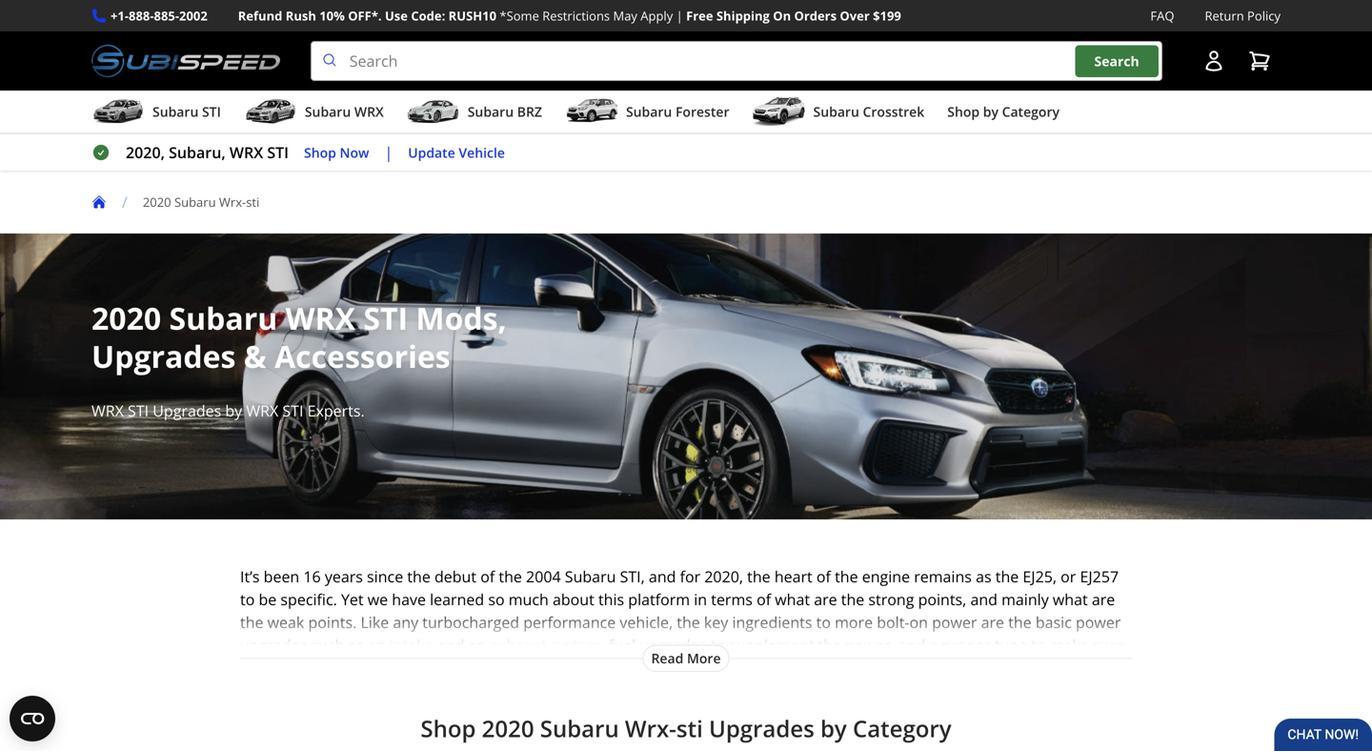 Task type: locate. For each thing, give the bounding box(es) containing it.
2020, subaru, wrx sti
[[126, 142, 289, 163]]

sti
[[202, 103, 221, 121], [267, 142, 289, 163], [363, 298, 408, 339], [128, 400, 149, 421], [283, 400, 304, 421]]

2002
[[179, 7, 208, 24]]

subaru inside 2020 subaru wrx sti mods, upgrades & accessories
[[169, 298, 278, 339]]

the up much
[[499, 566, 522, 587]]

2 vertical spatial by
[[821, 713, 847, 744]]

sti down 2020, subaru, wrx sti
[[246, 194, 260, 211]]

shop 2020 subaru wrx-sti upgrades by category
[[421, 713, 952, 744]]

shop by category button
[[948, 94, 1060, 133]]

1 horizontal spatial |
[[676, 7, 683, 24]]

2020,
[[126, 142, 165, 163], [705, 566, 743, 587]]

are down the ej257
[[1092, 589, 1115, 610]]

so left much
[[488, 589, 505, 610]]

upgrades down the 'vehicle,'
[[640, 635, 707, 655]]

supplement
[[729, 635, 814, 655]]

subaru right a subaru crosstrek thumbnail image in the right of the page
[[814, 103, 860, 121]]

2020, inside it's been 16 years since the debut of the 2004 subaru sti, and for 2020, the heart of the engine remains as the ej25, or ej257 to be specific. yet we have learned so much about this platform in terms of what are the strong points, and mainly what are the weak points. like any turbocharged performance vehicle, the key ingredients to more bolt-on power are the basic power upgrades such as an
[[705, 566, 743, 587]]

restrictions
[[543, 7, 610, 24]]

proper
[[942, 635, 991, 655]]

0 horizontal spatial |
[[385, 142, 393, 163]]

yet
[[341, 589, 364, 610]]

shop now
[[304, 143, 369, 161]]

1 horizontal spatial of
[[757, 589, 771, 610]]

16
[[303, 566, 321, 587]]

2 horizontal spatial shop
[[948, 103, 980, 121]]

0 horizontal spatial so
[[416, 658, 433, 678]]

or
[[1061, 566, 1076, 587]]

1 horizontal spatial wrx-
[[625, 713, 677, 744]]

1 horizontal spatial category
[[1002, 103, 1060, 121]]

sti inside 'dropdown button'
[[202, 103, 221, 121]]

to down basic
[[1032, 635, 1046, 655]]

on
[[773, 7, 791, 24]]

off*.
[[348, 7, 382, 24]]

and
[[649, 566, 676, 587], [971, 589, 998, 610], [437, 635, 465, 655], [899, 635, 926, 655]]

0 vertical spatial 2020,
[[126, 142, 165, 163]]

an down like
[[368, 635, 386, 655]]

subaru up wrx sti upgrades by wrx sti experts. at the bottom
[[169, 298, 278, 339]]

0 horizontal spatial by
[[225, 400, 242, 421]]

2 horizontal spatial by
[[983, 103, 999, 121]]

out
[[388, 658, 412, 678]]

1 vertical spatial 2020,
[[705, 566, 743, 587]]

0 horizontal spatial shop
[[304, 143, 336, 161]]

much
[[509, 589, 549, 610]]

0 horizontal spatial an
[[368, 635, 386, 655]]

upgrades up everything
[[240, 635, 307, 655]]

subaru up about at left bottom
[[565, 566, 616, 587]]

shop down the that
[[421, 713, 476, 744]]

1 vertical spatial shop
[[304, 143, 336, 161]]

sti inside 2020 subaru wrx sti mods, upgrades & accessories
[[363, 298, 408, 339]]

1 vertical spatial so
[[416, 658, 433, 678]]

intake and an exhaust system
[[390, 635, 601, 655]]

2020 subaru wrx-sti link
[[143, 194, 275, 211]]

0 horizontal spatial power
[[932, 612, 977, 633]]

of up the ingredients
[[757, 589, 771, 610]]

power up proper
[[932, 612, 977, 633]]

| right "now"
[[385, 142, 393, 163]]

refund
[[238, 7, 282, 24]]

2 an from the left
[[468, 635, 486, 655]]

the
[[407, 566, 431, 587], [499, 566, 522, 587], [747, 566, 771, 587], [835, 566, 858, 587], [996, 566, 1019, 587], [841, 589, 865, 610], [240, 612, 264, 633], [677, 612, 700, 633], [1009, 612, 1032, 633], [818, 635, 842, 655], [687, 658, 711, 678]]

what down or
[[1053, 589, 1088, 610]]

subaru left brz
[[468, 103, 514, 121]]

upgrades inside it's been 16 years since the debut of the 2004 subaru sti, and for 2020, the heart of the engine remains as the ej25, or ej257 to be specific. yet we have learned so much about this platform in terms of what are the strong points, and mainly what are the weak points. like any turbocharged performance vehicle, the key ingredients to more bolt-on power are the basic power upgrades such as an
[[240, 635, 307, 655]]

shop right crosstrek
[[948, 103, 980, 121]]

intake link
[[390, 635, 433, 655]]

2 is from the left
[[539, 658, 550, 678]]

sti down read more
[[677, 713, 703, 744]]

free
[[686, 7, 713, 24]]

, fuel upgrades to supplement the power, and a proper tune to make sure everything is leveled out so that your ecu is happy throughout the entire rpm range.
[[240, 635, 1125, 678]]

a subaru brz thumbnail image image
[[407, 97, 460, 126]]

2 vertical spatial shop
[[421, 713, 476, 744]]

sti,
[[620, 566, 645, 587]]

0 horizontal spatial wrx-
[[219, 194, 246, 211]]

subaru crosstrek
[[814, 103, 925, 121]]

are up tune
[[981, 612, 1005, 633]]

and left mainly
[[971, 589, 998, 610]]

1 vertical spatial 2020
[[92, 298, 161, 339]]

return policy link
[[1205, 6, 1281, 26]]

engine
[[862, 566, 910, 587]]

1 horizontal spatial shop
[[421, 713, 476, 744]]

by inside dropdown button
[[983, 103, 999, 121]]

2 what from the left
[[1053, 589, 1088, 610]]

and up platform
[[649, 566, 676, 587]]

subaru forester
[[626, 103, 730, 121]]

1 horizontal spatial by
[[821, 713, 847, 744]]

crosstrek
[[863, 103, 925, 121]]

0 vertical spatial upgrades
[[92, 336, 236, 377]]

strong
[[869, 589, 914, 610]]

subaru brz
[[468, 103, 542, 121]]

2020, down the subaru sti 'dropdown button'
[[126, 142, 165, 163]]

0 horizontal spatial category
[[853, 713, 952, 744]]

885-
[[154, 7, 179, 24]]

to left more
[[817, 612, 831, 633]]

1 horizontal spatial power
[[1076, 612, 1121, 633]]

an down turbocharged
[[468, 635, 486, 655]]

performance
[[524, 612, 616, 633]]

1 vertical spatial wrx-
[[625, 713, 677, 744]]

shop inside dropdown button
[[948, 103, 980, 121]]

1 horizontal spatial an
[[468, 635, 486, 655]]

| left free
[[676, 7, 683, 24]]

subaru down 'subaru,'
[[174, 194, 216, 211]]

what down heart
[[775, 589, 810, 610]]

faq link
[[1151, 6, 1175, 26]]

2 vertical spatial upgrades
[[709, 713, 815, 744]]

1 horizontal spatial upgrades
[[640, 635, 707, 655]]

vehicle,
[[620, 612, 673, 633]]

shop left "now"
[[304, 143, 336, 161]]

2 power from the left
[[1076, 612, 1121, 633]]

the up have
[[407, 566, 431, 587]]

0 vertical spatial 2020
[[143, 194, 171, 211]]

1 horizontal spatial as
[[976, 566, 992, 587]]

an inside it's been 16 years since the debut of the 2004 subaru sti, and for 2020, the heart of the engine remains as the ej25, or ej257 to be specific. yet we have learned so much about this platform in terms of what are the strong points, and mainly what are the weak points. like any turbocharged performance vehicle, the key ingredients to more bolt-on power are the basic power upgrades such as an
[[368, 635, 386, 655]]

subaru inside dropdown button
[[468, 103, 514, 121]]

this
[[599, 589, 624, 610]]

an
[[368, 635, 386, 655], [468, 635, 486, 655]]

2020 subaru wrx sti mods, parts and accessories image
[[0, 234, 1373, 520]]

1 horizontal spatial sti
[[677, 713, 703, 744]]

and left a
[[899, 635, 926, 655]]

subaru down happy
[[540, 713, 619, 744]]

points.
[[308, 612, 357, 633]]

apply
[[641, 7, 673, 24]]

turbocharged
[[423, 612, 520, 633]]

wrx- down throughout
[[625, 713, 677, 744]]

0 vertical spatial shop
[[948, 103, 980, 121]]

0 vertical spatial wrx-
[[219, 194, 246, 211]]

+1-888-885-2002
[[111, 7, 208, 24]]

upgrades inside 2020 subaru wrx sti mods, upgrades & accessories
[[92, 336, 236, 377]]

0 vertical spatial category
[[1002, 103, 1060, 121]]

sure
[[1093, 635, 1125, 655]]

the down in
[[677, 612, 700, 633]]

1 vertical spatial by
[[225, 400, 242, 421]]

1 vertical spatial |
[[385, 142, 393, 163]]

0 horizontal spatial as
[[348, 635, 364, 655]]

0 vertical spatial by
[[983, 103, 999, 121]]

1 vertical spatial category
[[853, 713, 952, 744]]

+1-
[[111, 7, 129, 24]]

the right read
[[687, 658, 711, 678]]

of right heart
[[817, 566, 831, 587]]

upgrades for 2020
[[92, 336, 236, 377]]

0 vertical spatial so
[[488, 589, 505, 610]]

are
[[814, 589, 837, 610], [1092, 589, 1115, 610], [981, 612, 1005, 633]]

the down mainly
[[1009, 612, 1032, 633]]

wrx-
[[219, 194, 246, 211], [625, 713, 677, 744]]

so right out
[[416, 658, 433, 678]]

2020 inside 2020 subaru wrx sti mods, upgrades & accessories
[[92, 298, 161, 339]]

is down such
[[319, 658, 330, 678]]

upgrades for shop
[[709, 713, 815, 744]]

upgrades
[[92, 336, 236, 377], [153, 400, 221, 421], [709, 713, 815, 744]]

your
[[469, 658, 502, 678]]

wrx- down 2020, subaru, wrx sti
[[219, 194, 246, 211]]

0 horizontal spatial what
[[775, 589, 810, 610]]

is down exhaust system link on the bottom of the page
[[539, 658, 550, 678]]

of right debut
[[481, 566, 495, 587]]

0 vertical spatial sti
[[246, 194, 260, 211]]

subispeed logo image
[[92, 41, 280, 81]]

power up sure
[[1076, 612, 1121, 633]]

wrx sti upgrades by wrx sti experts.
[[92, 400, 369, 421]]

category
[[1002, 103, 1060, 121], [853, 713, 952, 744]]

1 horizontal spatial what
[[1053, 589, 1088, 610]]

the left "engine"
[[835, 566, 858, 587]]

are up more
[[814, 589, 837, 610]]

1 horizontal spatial so
[[488, 589, 505, 610]]

2 upgrades from the left
[[640, 635, 707, 655]]

been
[[264, 566, 300, 587]]

0 horizontal spatial are
[[814, 589, 837, 610]]

shop
[[948, 103, 980, 121], [304, 143, 336, 161], [421, 713, 476, 744]]

what
[[775, 589, 810, 610], [1053, 589, 1088, 610]]

of
[[481, 566, 495, 587], [817, 566, 831, 587], [757, 589, 771, 610]]

return policy
[[1205, 7, 1281, 24]]

1 horizontal spatial 2020,
[[705, 566, 743, 587]]

2020, up terms on the right of the page
[[705, 566, 743, 587]]

as up leveled
[[348, 635, 364, 655]]

1 horizontal spatial is
[[539, 658, 550, 678]]

0 horizontal spatial is
[[319, 658, 330, 678]]

2020 for 2020 subaru wrx sti mods, upgrades & accessories
[[92, 298, 161, 339]]

as right remains
[[976, 566, 992, 587]]

0 horizontal spatial upgrades
[[240, 635, 307, 655]]

a subaru sti thumbnail image image
[[92, 97, 145, 126]]

/
[[122, 192, 128, 212]]

1 upgrades from the left
[[240, 635, 307, 655]]

as
[[976, 566, 992, 587], [348, 635, 364, 655]]

1 an from the left
[[368, 635, 386, 655]]

ej25,
[[1023, 566, 1057, 587]]

2 horizontal spatial are
[[1092, 589, 1115, 610]]

by
[[983, 103, 999, 121], [225, 400, 242, 421], [821, 713, 847, 744]]

1 vertical spatial upgrades
[[153, 400, 221, 421]]

the up mainly
[[996, 566, 1019, 587]]

1 vertical spatial as
[[348, 635, 364, 655]]

upgrades
[[240, 635, 307, 655], [640, 635, 707, 655]]



Task type: vqa. For each thing, say whether or not it's contained in the screenshot.
vehicle,
yes



Task type: describe. For each thing, give the bounding box(es) containing it.
ingredients
[[732, 612, 813, 633]]

update vehicle button
[[408, 142, 505, 163]]

wrx inside 2020 subaru wrx sti mods, upgrades & accessories
[[286, 298, 356, 339]]

subaru up 'subaru,'
[[153, 103, 199, 121]]

search button
[[1076, 45, 1159, 77]]

category inside dropdown button
[[1002, 103, 1060, 121]]

1 power from the left
[[932, 612, 977, 633]]

subaru left forester
[[626, 103, 672, 121]]

bolt-
[[877, 612, 910, 633]]

so inside , fuel upgrades to supplement the power, and a proper tune to make sure everything is leveled out so that your ecu is happy throughout the entire rpm range.
[[416, 658, 433, 678]]

to left the be
[[240, 589, 255, 610]]

subaru wrx
[[305, 103, 384, 121]]

1 what from the left
[[775, 589, 810, 610]]

range.
[[797, 658, 842, 678]]

10%
[[320, 7, 345, 24]]

everything
[[240, 658, 315, 678]]

any
[[393, 612, 419, 633]]

1 is from the left
[[319, 658, 330, 678]]

exhaust
[[490, 635, 547, 655]]

subaru brz button
[[407, 94, 542, 133]]

power,
[[846, 635, 895, 655]]

mainly
[[1002, 589, 1049, 610]]

0 horizontal spatial of
[[481, 566, 495, 587]]

points,
[[918, 589, 967, 610]]

2 horizontal spatial of
[[817, 566, 831, 587]]

2004
[[526, 566, 561, 587]]

mods,
[[416, 298, 507, 339]]

use
[[385, 7, 408, 24]]

exhaust system link
[[490, 635, 601, 655]]

update
[[408, 143, 455, 161]]

forester
[[676, 103, 730, 121]]

wrx inside dropdown button
[[354, 103, 384, 121]]

0 horizontal spatial sti
[[246, 194, 260, 211]]

remains
[[914, 566, 972, 587]]

rpm
[[760, 658, 793, 678]]

&
[[244, 336, 267, 377]]

we
[[368, 589, 388, 610]]

+1-888-885-2002 link
[[111, 6, 208, 26]]

*some
[[500, 7, 539, 24]]

and inside , fuel upgrades to supplement the power, and a proper tune to make sure everything is leveled out so that your ecu is happy throughout the entire rpm range.
[[899, 635, 926, 655]]

debut
[[435, 566, 477, 587]]

about
[[553, 589, 595, 610]]

open widget image
[[10, 696, 55, 742]]

2020 for 2020 subaru wrx-sti
[[143, 194, 171, 211]]

over
[[840, 7, 870, 24]]

specific.
[[281, 589, 337, 610]]

subaru sti button
[[92, 94, 221, 133]]

button image
[[1203, 50, 1226, 73]]

accessories
[[275, 336, 451, 377]]

to down key
[[711, 635, 725, 655]]

subaru,
[[169, 142, 226, 163]]

,
[[601, 635, 605, 655]]

orders
[[794, 7, 837, 24]]

subaru up 'shop now'
[[305, 103, 351, 121]]

faq
[[1151, 7, 1175, 24]]

policy
[[1248, 7, 1281, 24]]

2020 subaru wrx-sti
[[143, 194, 260, 211]]

on
[[910, 612, 928, 633]]

shop now link
[[304, 142, 369, 163]]

brz
[[517, 103, 542, 121]]

in
[[694, 589, 707, 610]]

ecu
[[506, 658, 535, 678]]

the up range.
[[818, 635, 842, 655]]

be
[[259, 589, 277, 610]]

subaru inside it's been 16 years since the debut of the 2004 subaru sti, and for 2020, the heart of the engine remains as the ej25, or ej257 to be specific. yet we have learned so much about this platform in terms of what are the strong points, and mainly what are the weak points. like any turbocharged performance vehicle, the key ingredients to more bolt-on power are the basic power upgrades such as an
[[565, 566, 616, 587]]

home image
[[92, 195, 107, 210]]

subaru forester button
[[565, 94, 730, 133]]

leveled
[[334, 658, 384, 678]]

the up more
[[841, 589, 865, 610]]

like
[[361, 612, 389, 633]]

upgrades inside , fuel upgrades to supplement the power, and a proper tune to make sure everything is leveled out so that your ecu is happy throughout the entire rpm range.
[[640, 635, 707, 655]]

fuel
[[609, 635, 636, 655]]

subaru wrx button
[[244, 94, 384, 133]]

search input field
[[310, 41, 1163, 81]]

refund rush 10% off*. use code: rush10 *some restrictions may apply | free shipping on orders over $199
[[238, 7, 902, 24]]

shop for shop now
[[304, 143, 336, 161]]

basic
[[1036, 612, 1072, 633]]

888-
[[129, 7, 154, 24]]

shop for shop by category
[[948, 103, 980, 121]]

terms
[[711, 589, 753, 610]]

1 vertical spatial sti
[[677, 713, 703, 744]]

2020 subaru wrx sti mods, upgrades & accessories
[[92, 298, 507, 377]]

return
[[1205, 7, 1245, 24]]

0 vertical spatial as
[[976, 566, 992, 587]]

read
[[651, 649, 684, 667]]

the down the be
[[240, 612, 264, 633]]

happy
[[554, 658, 598, 678]]

a subaru wrx thumbnail image image
[[244, 97, 297, 126]]

heart
[[775, 566, 813, 587]]

a subaru crosstrek thumbnail image image
[[753, 97, 806, 126]]

rush10
[[449, 7, 497, 24]]

platform
[[628, 589, 690, 610]]

key
[[704, 612, 729, 633]]

since
[[367, 566, 403, 587]]

2 vertical spatial 2020
[[482, 713, 534, 744]]

experts.
[[307, 400, 365, 421]]

shipping
[[717, 7, 770, 24]]

the left heart
[[747, 566, 771, 587]]

ej257
[[1080, 566, 1119, 587]]

so inside it's been 16 years since the debut of the 2004 subaru sti, and for 2020, the heart of the engine remains as the ej25, or ej257 to be specific. yet we have learned so much about this platform in terms of what are the strong points, and mainly what are the weak points. like any turbocharged performance vehicle, the key ingredients to more bolt-on power are the basic power upgrades such as an
[[488, 589, 505, 610]]

0 horizontal spatial 2020,
[[126, 142, 165, 163]]

make
[[1050, 635, 1089, 655]]

1 horizontal spatial are
[[981, 612, 1005, 633]]

0 vertical spatial |
[[676, 7, 683, 24]]

entire
[[715, 658, 757, 678]]

have
[[392, 589, 426, 610]]

may
[[613, 7, 638, 24]]

shop for shop 2020 subaru wrx-sti upgrades by category
[[421, 713, 476, 744]]

and up the that
[[437, 635, 465, 655]]

more
[[687, 649, 721, 667]]

a subaru forester thumbnail image image
[[565, 97, 619, 126]]



